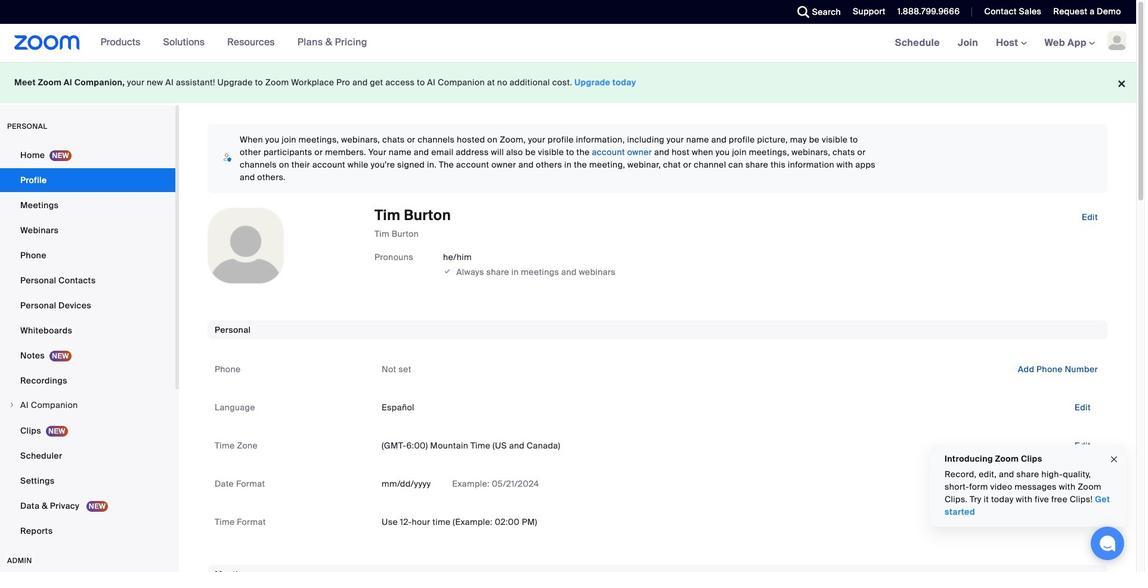 Task type: vqa. For each thing, say whether or not it's contained in the screenshot.
Checked 'image' on the left top of the page
yes



Task type: describe. For each thing, give the bounding box(es) containing it.
checked image
[[443, 266, 452, 278]]

user photo image
[[208, 208, 283, 283]]

personal menu menu
[[0, 143, 175, 544]]

profile picture image
[[1108, 31, 1127, 50]]

right image
[[8, 401, 16, 409]]



Task type: locate. For each thing, give the bounding box(es) containing it.
menu item
[[0, 394, 175, 418]]

product information navigation
[[80, 24, 376, 62]]

banner
[[0, 24, 1136, 63]]

meetings navigation
[[886, 24, 1136, 63]]

close image
[[1109, 452, 1119, 466]]

open chat image
[[1099, 535, 1116, 552]]

edit user photo image
[[236, 240, 255, 251]]

footer
[[0, 62, 1136, 103]]

zoom logo image
[[14, 35, 80, 50]]



